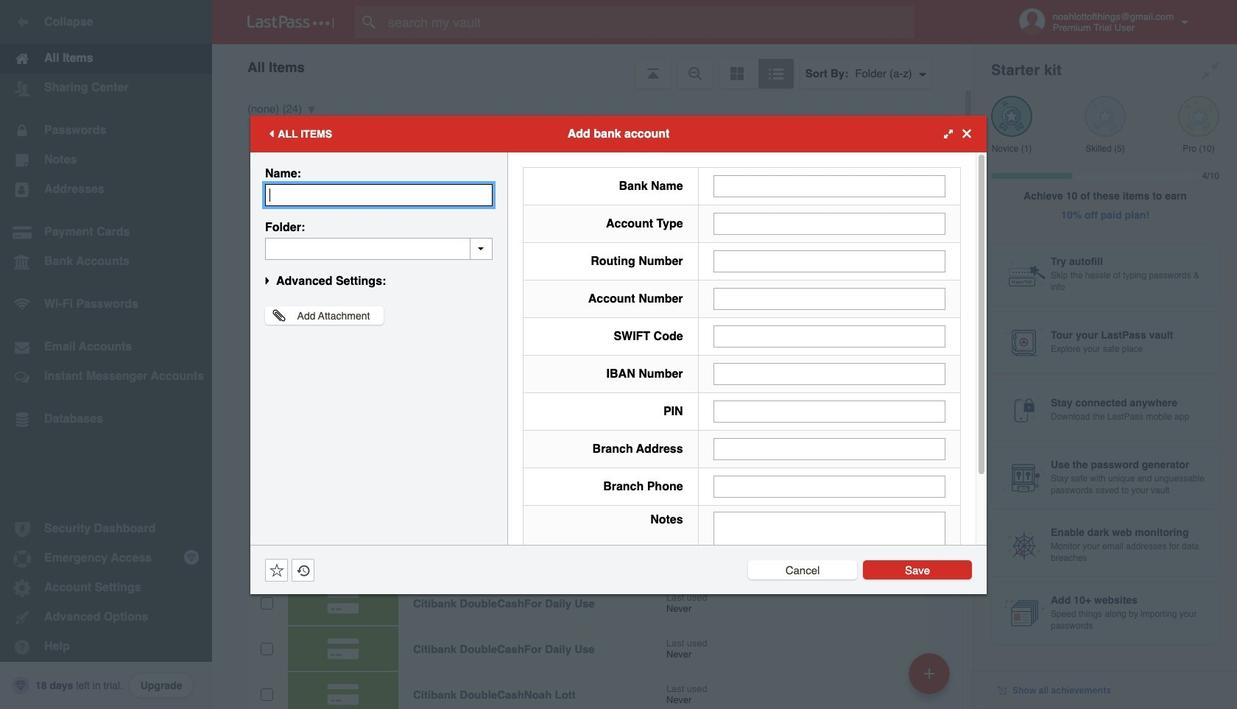 Task type: describe. For each thing, give the bounding box(es) containing it.
search my vault text field
[[355, 6, 943, 38]]

lastpass image
[[247, 15, 334, 29]]

Search search field
[[355, 6, 943, 38]]



Task type: locate. For each thing, give the bounding box(es) containing it.
main navigation navigation
[[0, 0, 212, 709]]

dialog
[[250, 115, 987, 612]]

None text field
[[265, 184, 493, 206], [713, 212, 946, 235], [265, 238, 493, 260], [713, 250, 946, 272], [713, 325, 946, 347], [713, 363, 946, 385], [713, 400, 946, 422], [713, 438, 946, 460], [713, 475, 946, 498], [713, 512, 946, 603], [265, 184, 493, 206], [713, 212, 946, 235], [265, 238, 493, 260], [713, 250, 946, 272], [713, 325, 946, 347], [713, 363, 946, 385], [713, 400, 946, 422], [713, 438, 946, 460], [713, 475, 946, 498], [713, 512, 946, 603]]

vault options navigation
[[212, 44, 974, 88]]

None text field
[[713, 175, 946, 197], [713, 288, 946, 310], [713, 175, 946, 197], [713, 288, 946, 310]]

new item navigation
[[904, 649, 959, 709]]

new item image
[[924, 668, 935, 679]]



